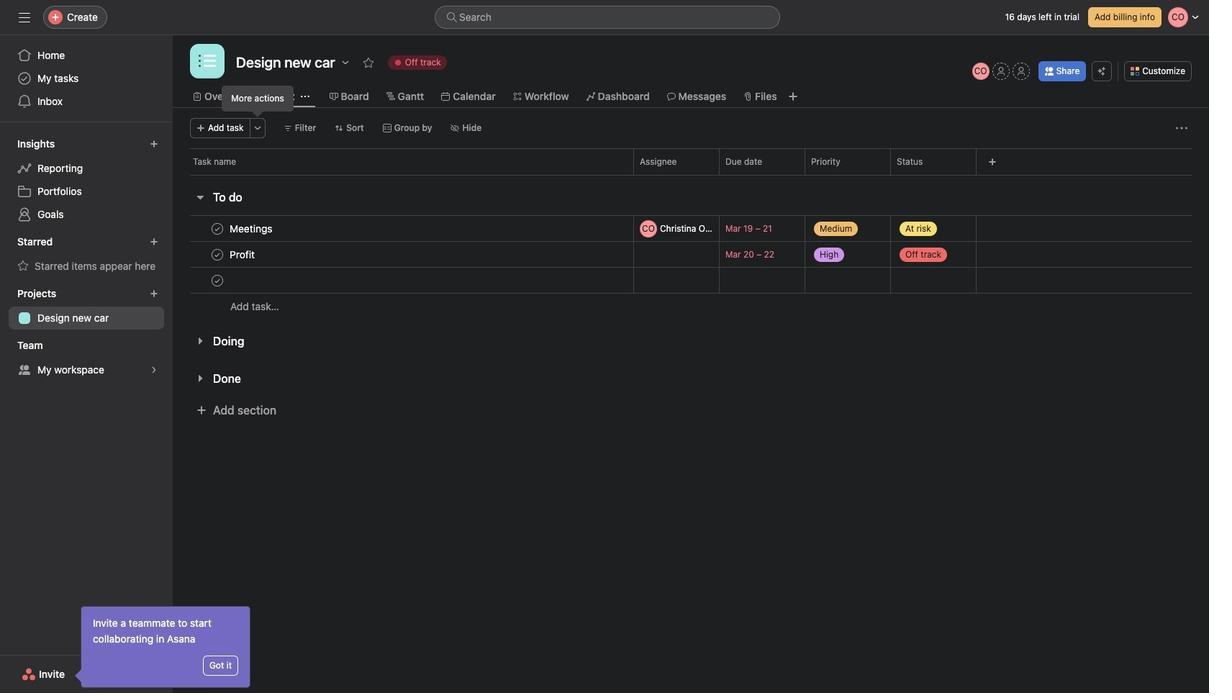Task type: describe. For each thing, give the bounding box(es) containing it.
tab actions image
[[301, 92, 309, 101]]

mark complete checkbox inside meetings cell
[[209, 220, 226, 237]]

manage project members image
[[972, 63, 989, 80]]

0 vertical spatial tooltip
[[223, 86, 293, 115]]

add tab image
[[787, 91, 799, 102]]

collapse task list for this group image
[[194, 191, 206, 203]]

Task name text field
[[227, 247, 259, 262]]

mark complete image for task name text box
[[209, 220, 226, 237]]

1 expand task list for this group image from the top
[[194, 335, 206, 347]]

see details, my workspace image
[[150, 366, 158, 374]]

Mark complete checkbox
[[209, 246, 226, 263]]

add items to starred image
[[150, 237, 158, 246]]

profit cell
[[173, 241, 633, 268]]

2 mark complete checkbox from the top
[[209, 272, 226, 289]]

2 expand task list for this group image from the top
[[194, 373, 206, 384]]



Task type: locate. For each thing, give the bounding box(es) containing it.
mark complete image for task name text field
[[209, 246, 226, 263]]

mark complete image
[[209, 272, 226, 289]]

1 vertical spatial mark complete checkbox
[[209, 272, 226, 289]]

Task name text field
[[227, 221, 277, 236]]

insights element
[[0, 131, 173, 229]]

add to starred image
[[363, 57, 374, 68]]

mark complete image
[[209, 220, 226, 237], [209, 246, 226, 263]]

new project or portfolio image
[[150, 289, 158, 298]]

mark complete image left task name text field
[[209, 246, 226, 263]]

header to do tree grid
[[173, 215, 1209, 320]]

mark complete image inside meetings cell
[[209, 220, 226, 237]]

1 mark complete image from the top
[[209, 220, 226, 237]]

global element
[[0, 35, 173, 122]]

expand task list for this group image
[[194, 335, 206, 347], [194, 373, 206, 384]]

0 horizontal spatial more actions image
[[253, 124, 262, 132]]

1 vertical spatial tooltip
[[77, 607, 250, 687]]

tooltip
[[223, 86, 293, 115], [77, 607, 250, 687]]

projects element
[[0, 281, 173, 332]]

ask ai image
[[1098, 67, 1106, 76]]

teams element
[[0, 332, 173, 384]]

row
[[173, 148, 1209, 175], [190, 174, 1192, 176], [173, 215, 1209, 242], [173, 241, 1209, 268], [173, 267, 1209, 294], [173, 293, 1209, 320]]

list box
[[435, 6, 780, 29]]

list image
[[199, 53, 216, 70]]

0 vertical spatial expand task list for this group image
[[194, 335, 206, 347]]

1 mark complete checkbox from the top
[[209, 220, 226, 237]]

0 vertical spatial mark complete checkbox
[[209, 220, 226, 237]]

0 vertical spatial mark complete image
[[209, 220, 226, 237]]

more actions image
[[1176, 122, 1187, 134], [253, 124, 262, 132]]

meetings cell
[[173, 215, 633, 242]]

cell
[[173, 267, 633, 294]]

Mark complete checkbox
[[209, 220, 226, 237], [209, 272, 226, 289]]

1 vertical spatial mark complete image
[[209, 246, 226, 263]]

mark complete image inside profit cell
[[209, 246, 226, 263]]

2 mark complete image from the top
[[209, 246, 226, 263]]

1 vertical spatial expand task list for this group image
[[194, 373, 206, 384]]

mark complete checkbox up mark complete option
[[209, 220, 226, 237]]

mark complete image up mark complete option
[[209, 220, 226, 237]]

mark complete checkbox down mark complete option
[[209, 272, 226, 289]]

new insights image
[[150, 140, 158, 148]]

1 horizontal spatial more actions image
[[1176, 122, 1187, 134]]

add field image
[[988, 158, 997, 166]]

starred element
[[0, 229, 173, 281]]

hide sidebar image
[[19, 12, 30, 23]]



Task type: vqa. For each thing, say whether or not it's contained in the screenshot.
Header To do tree grid
yes



